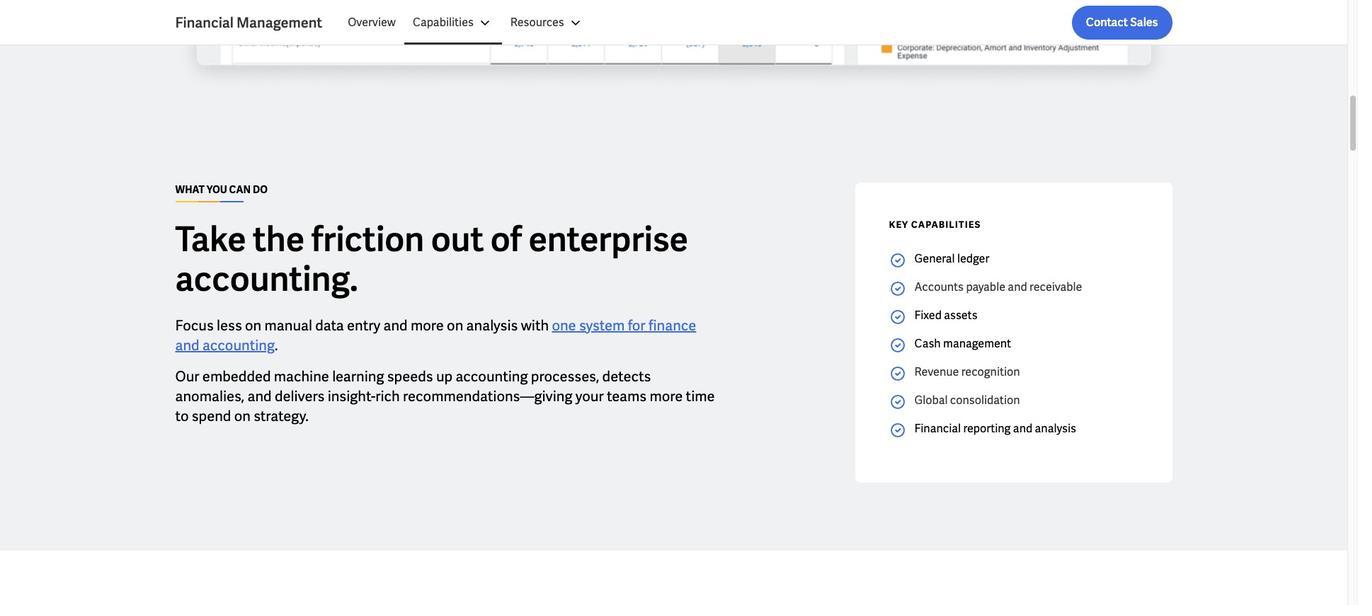 Task type: describe. For each thing, give the bounding box(es) containing it.
and inside our embedded machine learning speeds up accounting processes, detects anomalies, and delivers insight-rich recommendations—giving your teams more time to spend on strategy.
[[248, 387, 272, 406]]

financial accounting results dashboard showing income statement and quarterly expense analysis. image
[[175, 0, 1173, 92]]

revenue
[[915, 365, 959, 380]]

management
[[943, 336, 1012, 351]]

and inside "one system for finance and accounting"
[[175, 336, 199, 355]]

financial for financial reporting and analysis
[[915, 421, 961, 436]]

ledger
[[958, 251, 990, 266]]

up
[[436, 368, 453, 386]]

menu containing overview
[[339, 6, 593, 40]]

resources
[[511, 15, 564, 30]]

what
[[175, 183, 205, 196]]

capabilities button
[[404, 6, 502, 40]]

one system for finance and accounting
[[175, 317, 697, 355]]

you
[[207, 183, 227, 196]]

embedded
[[202, 368, 271, 386]]

take
[[175, 217, 246, 261]]

financial reporting and analysis
[[915, 421, 1076, 436]]

our embedded machine learning speeds up accounting processes, detects anomalies, and delivers insight-rich recommendations—giving your teams more time to spend on strategy.
[[175, 368, 715, 426]]

our
[[175, 368, 199, 386]]

contact
[[1086, 15, 1128, 30]]

assets
[[944, 308, 978, 323]]

general ledger
[[915, 251, 990, 266]]

less
[[217, 317, 242, 335]]

processes,
[[531, 368, 599, 386]]

anomalies,
[[175, 387, 244, 406]]

and right entry
[[384, 317, 408, 335]]

accounts
[[915, 280, 964, 295]]

0 horizontal spatial more
[[411, 317, 444, 335]]

data
[[315, 317, 344, 335]]

what you can do
[[175, 183, 268, 196]]

payable and
[[966, 280, 1028, 295]]

focus less on manual data entry and more on analysis with
[[175, 317, 552, 335]]

fixed
[[915, 308, 942, 323]]

spend
[[192, 407, 231, 426]]

for
[[628, 317, 646, 335]]

of
[[491, 217, 522, 261]]

can
[[229, 183, 251, 196]]

on right less
[[245, 317, 262, 335]]

receivable
[[1030, 280, 1083, 295]]

system
[[579, 317, 625, 335]]

focus
[[175, 317, 214, 335]]

global
[[915, 393, 948, 408]]

one
[[552, 317, 576, 335]]

sales
[[1131, 15, 1158, 30]]

accounting.
[[175, 257, 358, 301]]

learning
[[332, 368, 384, 386]]

resources button
[[502, 6, 593, 40]]

out
[[431, 217, 484, 261]]

financial management
[[175, 13, 322, 32]]



Task type: locate. For each thing, give the bounding box(es) containing it.
1 vertical spatial analysis
[[1035, 421, 1076, 436]]

key
[[889, 219, 909, 231]]

1 vertical spatial accounting
[[456, 368, 528, 386]]

list containing overview
[[339, 6, 1173, 40]]

accounting inside "one system for finance and accounting"
[[203, 336, 275, 355]]

fixed assets
[[915, 308, 978, 323]]

and
[[384, 317, 408, 335], [175, 336, 199, 355], [248, 387, 272, 406], [1013, 421, 1033, 436]]

1 vertical spatial more
[[650, 387, 683, 406]]

time
[[686, 387, 715, 406]]

take the friction out of enterprise accounting.
[[175, 217, 688, 301]]

0 horizontal spatial financial
[[175, 13, 234, 32]]

0 horizontal spatial analysis
[[466, 317, 518, 335]]

contact sales link
[[1072, 6, 1173, 40]]

strategy.
[[254, 407, 309, 426]]

consolidation
[[950, 393, 1020, 408]]

0 vertical spatial more
[[411, 317, 444, 335]]

on
[[245, 317, 262, 335], [447, 317, 463, 335], [234, 407, 251, 426]]

teams
[[607, 387, 647, 406]]

capabilities
[[413, 15, 474, 30]]

more left time
[[650, 387, 683, 406]]

enterprise
[[529, 217, 688, 261]]

do
[[253, 183, 268, 196]]

key capabilities
[[889, 219, 981, 231]]

menu
[[339, 6, 593, 40]]

financial inside financial management link
[[175, 13, 234, 32]]

management
[[237, 13, 322, 32]]

recommendations—giving
[[403, 387, 573, 406]]

entry
[[347, 317, 381, 335]]

1 horizontal spatial more
[[650, 387, 683, 406]]

accounts payable and receivable
[[915, 280, 1083, 295]]

1 horizontal spatial accounting
[[456, 368, 528, 386]]

rich
[[376, 387, 400, 406]]

0 vertical spatial analysis
[[466, 317, 518, 335]]

analysis
[[466, 317, 518, 335], [1035, 421, 1076, 436]]

analysis left with
[[466, 317, 518, 335]]

one system for finance and accounting link
[[175, 317, 697, 355]]

cash management
[[915, 336, 1012, 351]]

contact sales
[[1086, 15, 1158, 30]]

and right reporting
[[1013, 421, 1033, 436]]

financial
[[175, 13, 234, 32], [915, 421, 961, 436]]

list
[[339, 6, 1173, 40]]

accounting
[[203, 336, 275, 355], [456, 368, 528, 386]]

capabilities
[[911, 219, 981, 231]]

1 vertical spatial financial
[[915, 421, 961, 436]]

on up up
[[447, 317, 463, 335]]

delivers insight-
[[275, 387, 376, 406]]

your
[[576, 387, 604, 406]]

0 vertical spatial financial
[[175, 13, 234, 32]]

machine
[[274, 368, 329, 386]]

the
[[253, 217, 305, 261]]

0 vertical spatial accounting
[[203, 336, 275, 355]]

friction
[[311, 217, 424, 261]]

detects
[[602, 368, 651, 386]]

recognition
[[962, 365, 1020, 380]]

reporting
[[964, 421, 1011, 436]]

.
[[275, 336, 278, 355]]

manual
[[265, 317, 312, 335]]

cash
[[915, 336, 941, 351]]

speeds
[[387, 368, 433, 386]]

financial for financial management
[[175, 13, 234, 32]]

on inside our embedded machine learning speeds up accounting processes, detects anomalies, and delivers insight-rich recommendations—giving your teams more time to spend on strategy.
[[234, 407, 251, 426]]

accounting up recommendations—giving
[[456, 368, 528, 386]]

financial management link
[[175, 13, 339, 33]]

finance
[[649, 317, 697, 335]]

analysis right reporting
[[1035, 421, 1076, 436]]

more inside our embedded machine learning speeds up accounting processes, detects anomalies, and delivers insight-rich recommendations—giving your teams more time to spend on strategy.
[[650, 387, 683, 406]]

to
[[175, 407, 189, 426]]

general
[[915, 251, 955, 266]]

0 horizontal spatial accounting
[[203, 336, 275, 355]]

overview
[[348, 15, 396, 30]]

and down focus at the bottom of page
[[175, 336, 199, 355]]

more up up
[[411, 317, 444, 335]]

overview link
[[339, 6, 404, 40]]

with
[[521, 317, 549, 335]]

accounting down less
[[203, 336, 275, 355]]

on right spend
[[234, 407, 251, 426]]

global consolidation
[[915, 393, 1020, 408]]

1 horizontal spatial analysis
[[1035, 421, 1076, 436]]

more
[[411, 317, 444, 335], [650, 387, 683, 406]]

1 horizontal spatial financial
[[915, 421, 961, 436]]

accounting inside our embedded machine learning speeds up accounting processes, detects anomalies, and delivers insight-rich recommendations—giving your teams more time to spend on strategy.
[[456, 368, 528, 386]]

and up strategy.
[[248, 387, 272, 406]]

revenue recognition
[[915, 365, 1020, 380]]



Task type: vqa. For each thing, say whether or not it's contained in the screenshot.
'What You Can Do'
yes



